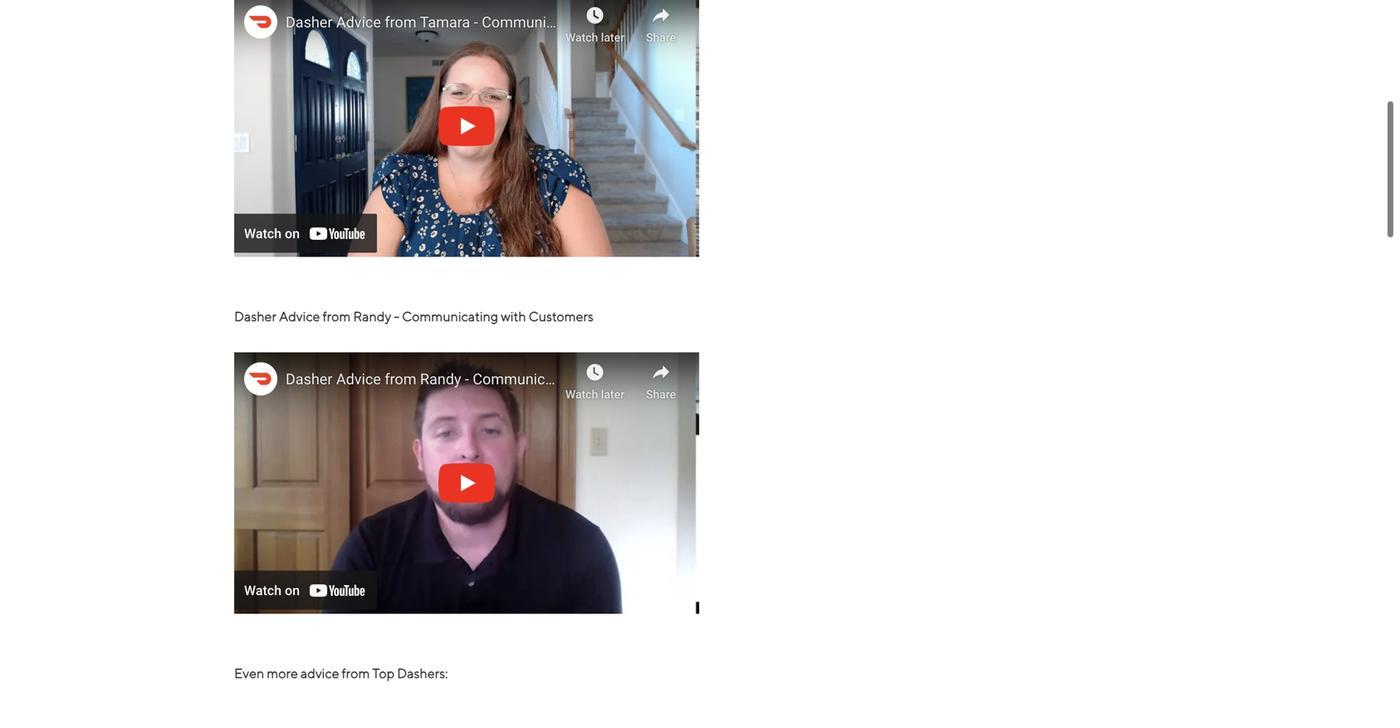 Task type: describe. For each thing, give the bounding box(es) containing it.
0 vertical spatial from
[[323, 308, 351, 324]]

with
[[501, 308, 526, 324]]

communicating
[[402, 308, 498, 324]]

even
[[234, 666, 264, 681]]

dashers:
[[397, 666, 448, 681]]

dasher
[[234, 308, 276, 324]]

even more advice from top dashers:
[[234, 666, 448, 681]]

advice
[[279, 308, 320, 324]]

customers
[[529, 308, 594, 324]]

-
[[394, 308, 399, 324]]

more
[[267, 666, 298, 681]]



Task type: vqa. For each thing, say whether or not it's contained in the screenshot.
bottom Get
no



Task type: locate. For each thing, give the bounding box(es) containing it.
from
[[323, 308, 351, 324], [342, 666, 370, 681]]

randy
[[353, 308, 391, 324]]

advice
[[301, 666, 339, 681]]

from left randy
[[323, 308, 351, 324]]

from left top
[[342, 666, 370, 681]]

dasher advice from randy - communicating with customers
[[234, 308, 594, 324]]

top
[[372, 666, 395, 681]]

1 vertical spatial from
[[342, 666, 370, 681]]



